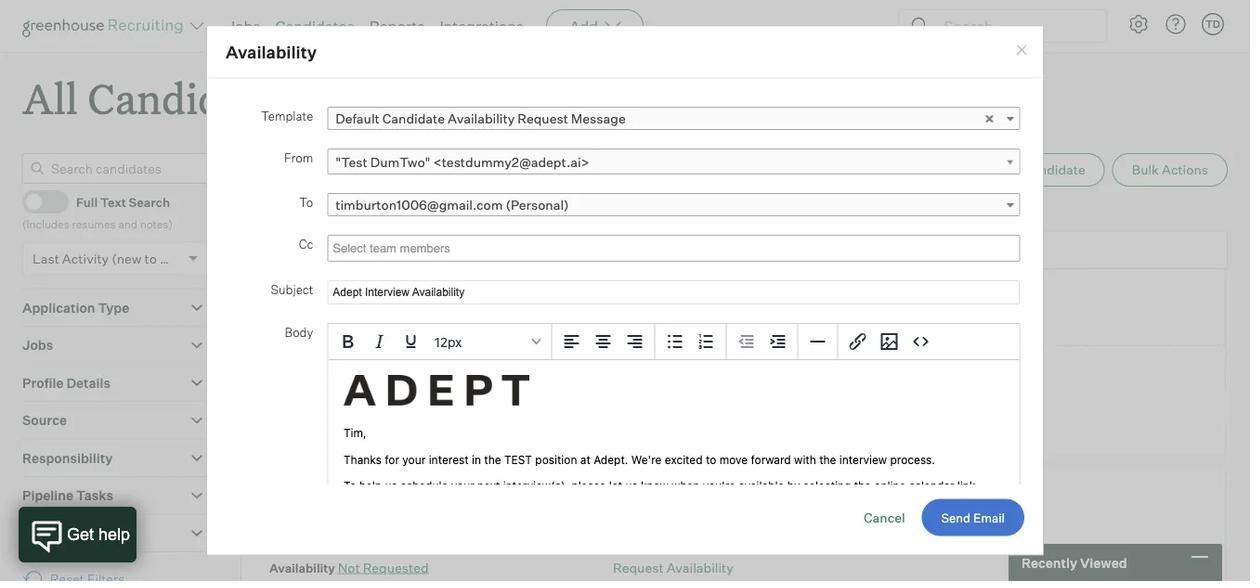 Task type: vqa. For each thing, say whether or not it's contained in the screenshot.
Template
yes



Task type: describe. For each thing, give the bounding box(es) containing it.
"test dumtwo" <testdummy2@adept.ai> link
[[327, 148, 1021, 175]]

education
[[22, 526, 86, 542]]

1 horizontal spatial request
[[613, 560, 664, 576]]

tim
[[260, 288, 288, 306]]

1 vertical spatial candidates
[[87, 71, 300, 125]]

1 vertical spatial jobs
[[286, 200, 313, 215]]

(50)
[[634, 488, 660, 505]]

add button
[[546, 9, 644, 43]]

12px
[[434, 334, 462, 349]]

4
[[296, 160, 305, 176]]

dumtwo
[[604, 200, 655, 215]]

request availability button
[[613, 560, 734, 576]]

to for old)
[[145, 251, 157, 267]]

(new
[[112, 251, 142, 267]]

reports
[[369, 17, 425, 35]]

test
[[577, 200, 601, 215]]

type
[[98, 300, 129, 316]]

bulk actions link
[[1113, 153, 1228, 187]]

configure image
[[1128, 13, 1150, 35]]

3 toolbar from the left
[[727, 324, 798, 360]]

civil
[[296, 311, 319, 325]]

default candidate availability request message link
[[327, 106, 1021, 129]]

showing 4 candidate applications
[[241, 160, 446, 176]]

test
[[576, 289, 610, 305]]

to be scheduled
[[361, 200, 455, 215]]

candidate
[[308, 160, 369, 176]]

add for add
[[570, 17, 598, 35]]

all
[[22, 71, 78, 125]]

none submit inside the availability dialog
[[922, 499, 1025, 536]]

timburton1006@gmail.com
[[336, 196, 503, 213]]

profile details
[[22, 375, 110, 391]]

search
[[129, 195, 170, 209]]

candidate for default
[[383, 110, 445, 126]]

details
[[66, 375, 110, 391]]

candidate for add
[[1023, 162, 1086, 178]]

actions
[[1162, 162, 1209, 178]]

2 toolbar from the left
[[655, 324, 727, 360]]

engineering
[[409, 311, 472, 325]]

interview to schedule for debrief link
[[573, 309, 763, 327]]

checkmark image
[[31, 195, 45, 208]]

coordinator: test dumtwo
[[503, 200, 655, 215]]

burton
[[291, 288, 339, 306]]

bulk
[[1132, 162, 1159, 178]]

open jobs
[[253, 200, 313, 215]]

none text field inside the availability dialog
[[328, 236, 461, 259]]

2 vertical spatial jobs
[[22, 337, 53, 354]]

designer (50)
[[576, 488, 660, 505]]

senior
[[260, 311, 294, 325]]

"test
[[336, 154, 368, 170]]

generate
[[804, 162, 860, 178]]

template
[[261, 108, 313, 122]]

profile
[[22, 375, 64, 391]]

from
[[284, 149, 313, 164]]

4 toolbar from the left
[[838, 324, 940, 360]]

report
[[863, 162, 905, 178]]

tim burton senior civil engineer at rsa engineering
[[260, 288, 472, 325]]

cancel
[[864, 509, 906, 526]]

reports link
[[369, 17, 425, 35]]

request availability
[[613, 560, 734, 576]]

default candidate availability request message
[[336, 110, 626, 126]]

noah harlow
[[260, 487, 350, 506]]

to for schedule
[[640, 311, 651, 325]]

12px group
[[328, 324, 1020, 360]]

recently
[[1022, 555, 1078, 571]]

designer
[[576, 488, 631, 505]]

source
[[22, 413, 67, 429]]

schedule
[[653, 311, 701, 325]]

dumtwo"
[[370, 154, 431, 170]]

integrations link
[[440, 17, 524, 35]]

greenhouse recruiting image
[[22, 15, 190, 37]]

noah
[[260, 487, 297, 506]]

notes)
[[140, 217, 173, 231]]

candidates link
[[275, 17, 355, 35]]

interview
[[590, 311, 638, 325]]

<testdummy2@adept.ai>
[[433, 154, 590, 170]]

recently viewed
[[1022, 555, 1127, 571]]

Search text field
[[939, 13, 1090, 39]]

candidate reports are now available! apply filters and select "view in app" element
[[781, 153, 950, 187]]

"test dumtwo" <testdummy2@adept.ai>
[[336, 154, 590, 170]]



Task type: locate. For each thing, give the bounding box(es) containing it.
coordinator:
[[503, 200, 574, 215]]

integrations
[[440, 17, 524, 35]]

jobs left candidates link
[[227, 17, 261, 35]]

1 horizontal spatial jobs
[[227, 17, 261, 35]]

Search candidates field
[[22, 153, 208, 184]]

0 vertical spatial to
[[145, 251, 157, 267]]

applications
[[372, 160, 446, 176]]

td button
[[1202, 13, 1225, 35]]

0 vertical spatial candidates
[[275, 17, 355, 35]]

1 horizontal spatial candidate
[[1023, 162, 1086, 178]]

and
[[118, 217, 138, 231]]

(personal)
[[506, 196, 569, 213]]

candidates down jobs link on the top of page
[[87, 71, 300, 125]]

None text field
[[328, 236, 461, 259]]

tasks
[[76, 488, 113, 504]]

responsibility
[[22, 450, 113, 467]]

rsa
[[383, 311, 406, 325]]

full
[[76, 195, 98, 209]]

full text search (includes resumes and notes)
[[22, 195, 173, 231]]

candidate left "bulk"
[[1023, 162, 1086, 178]]

body
[[285, 324, 313, 339]]

bulk actions
[[1132, 162, 1209, 178]]

message
[[571, 110, 626, 126]]

1 horizontal spatial add
[[995, 162, 1021, 178]]

0 vertical spatial add
[[570, 17, 598, 35]]

td button
[[1198, 9, 1228, 39]]

request inside the availability dialog
[[518, 110, 568, 126]]

1 vertical spatial to
[[640, 311, 651, 325]]

at
[[371, 311, 381, 325]]

0 horizontal spatial candidate
[[383, 110, 445, 126]]

12px toolbar
[[328, 324, 552, 360]]

default
[[336, 110, 380, 126]]

request
[[518, 110, 568, 126], [613, 560, 664, 576]]

(19)
[[613, 289, 636, 305]]

to down 4
[[299, 194, 313, 209]]

last
[[33, 251, 59, 267]]

harlow
[[300, 487, 350, 506]]

0 horizontal spatial jobs
[[22, 337, 53, 354]]

1 toolbar from the left
[[552, 324, 655, 360]]

0 vertical spatial jobs
[[227, 17, 261, 35]]

cc
[[299, 236, 313, 251]]

0 horizontal spatial request
[[518, 110, 568, 126]]

2 horizontal spatial jobs
[[286, 200, 313, 215]]

0 horizontal spatial to
[[145, 251, 157, 267]]

availability
[[226, 41, 317, 62], [448, 110, 515, 126], [269, 362, 335, 376], [667, 560, 734, 576], [269, 561, 335, 576]]

toolbar
[[552, 324, 655, 360], [655, 324, 727, 360], [727, 324, 798, 360], [838, 324, 940, 360]]

application type
[[22, 300, 129, 316]]

to left old)
[[145, 251, 157, 267]]

resumes
[[72, 217, 116, 231]]

pipeline tasks
[[22, 488, 113, 504]]

last activity (new to old) option
[[33, 251, 184, 267]]

tim burton link
[[260, 288, 339, 309]]

0 horizontal spatial add
[[570, 17, 598, 35]]

to for to be scheduled
[[361, 200, 375, 215]]

jobs right open
[[286, 200, 313, 215]]

all candidates
[[22, 71, 300, 125]]

jobs link
[[227, 17, 261, 35]]

1 horizontal spatial to
[[640, 311, 651, 325]]

to
[[145, 251, 157, 267], [640, 311, 651, 325]]

open
[[253, 200, 283, 215]]

request up <testdummy2@adept.ai>
[[518, 110, 568, 126]]

timburton1006@gmail.com (personal)
[[336, 196, 569, 213]]

generate report
[[804, 162, 905, 178]]

td
[[1206, 18, 1221, 30]]

1 vertical spatial request
[[613, 560, 664, 576]]

jobs up profile at the left bottom of the page
[[22, 337, 53, 354]]

candidates right jobs link on the top of page
[[275, 17, 355, 35]]

scheduled
[[395, 200, 455, 215]]

candidate
[[383, 110, 445, 126], [1023, 162, 1086, 178]]

add inside popup button
[[570, 17, 598, 35]]

add candidate link
[[958, 153, 1105, 187]]

application
[[22, 300, 95, 316]]

viewed
[[1080, 555, 1127, 571]]

timburton1006@gmail.com (personal) link
[[327, 193, 1021, 216]]

None submit
[[922, 499, 1025, 536]]

test (19) interview to schedule for debrief
[[576, 289, 758, 325]]

0 horizontal spatial to
[[299, 194, 313, 209]]

Subject text field
[[327, 280, 1020, 304]]

to left be
[[361, 200, 375, 215]]

showing
[[241, 160, 294, 176]]

(includes
[[22, 217, 69, 231]]

12px button
[[427, 325, 547, 357]]

cancel button
[[864, 509, 906, 526]]

close image
[[1015, 43, 1029, 58]]

jobs
[[227, 17, 261, 35], [286, 200, 313, 215], [22, 337, 53, 354]]

old)
[[160, 251, 184, 267]]

to left schedule
[[640, 311, 651, 325]]

0 vertical spatial request
[[518, 110, 568, 126]]

1 vertical spatial add
[[995, 162, 1021, 178]]

interviews
[[269, 399, 331, 414]]

debrief
[[720, 311, 758, 325]]

generate report button
[[781, 153, 950, 187]]

add
[[570, 17, 598, 35], [995, 162, 1021, 178]]

0 vertical spatial candidate
[[383, 110, 445, 126]]

engineer
[[321, 311, 368, 325]]

candidate inside the availability dialog
[[383, 110, 445, 126]]

for
[[703, 311, 717, 325]]

activity
[[62, 251, 109, 267]]

be
[[378, 200, 392, 215]]

to inside "test (19) interview to schedule for debrief"
[[640, 311, 651, 325]]

candidate up dumtwo"
[[383, 110, 445, 126]]

1 vertical spatial candidate
[[1023, 162, 1086, 178]]

to inside the availability dialog
[[299, 194, 313, 209]]

last activity (new to old)
[[33, 251, 184, 267]]

add for add candidate
[[995, 162, 1021, 178]]

candidates
[[275, 17, 355, 35], [87, 71, 300, 125]]

availability dialog
[[206, 26, 1044, 582]]

to for to
[[299, 194, 313, 209]]

subject
[[271, 281, 313, 296]]

request down (50)
[[613, 560, 664, 576]]

1 horizontal spatial to
[[361, 200, 375, 215]]

text
[[100, 195, 126, 209]]



